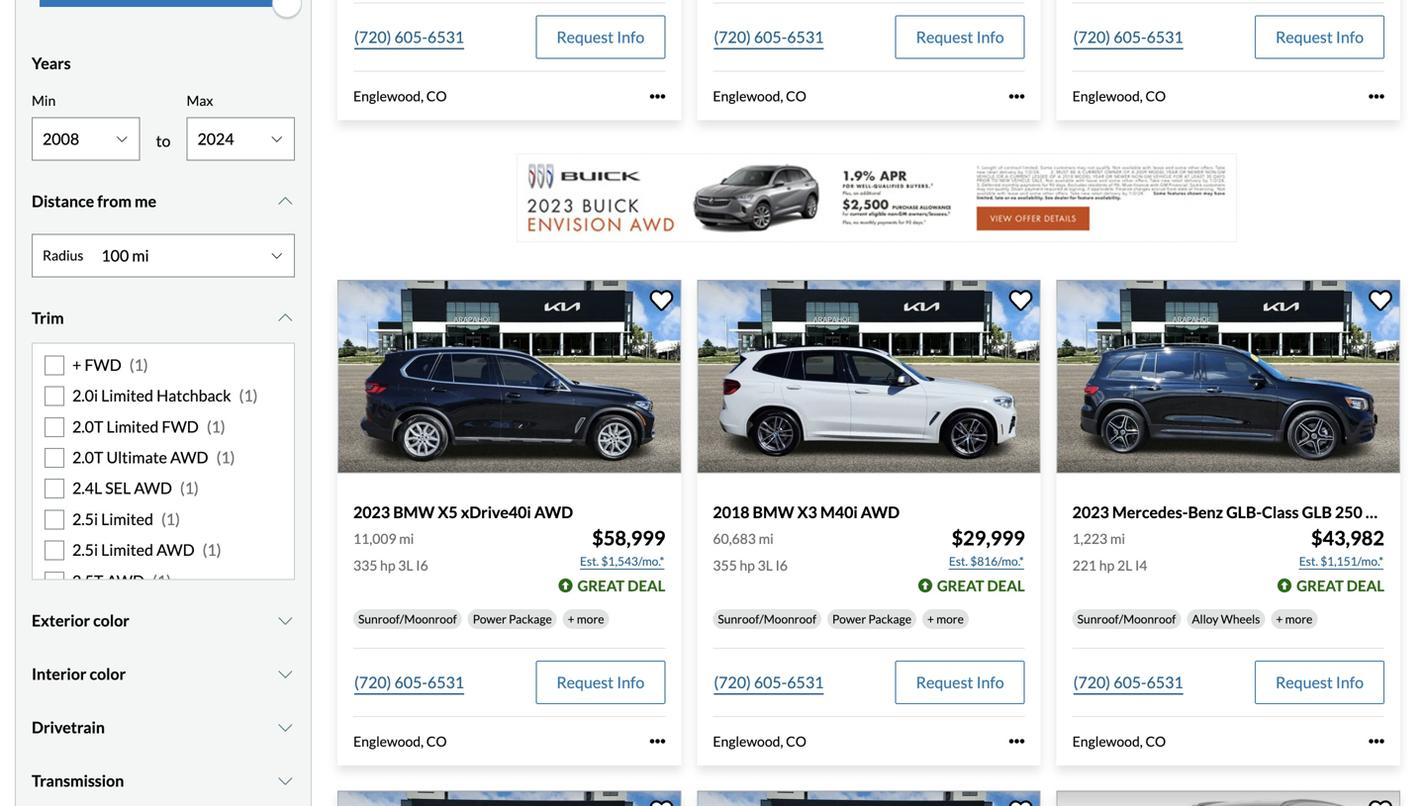 Task type: vqa. For each thing, say whether or not it's contained in the screenshot.
the Zip code field
no



Task type: locate. For each thing, give the bounding box(es) containing it.
great for $29,999
[[937, 577, 984, 595]]

distance
[[32, 191, 94, 211]]

chevron down image inside drivetrain dropdown button
[[276, 720, 295, 736]]

1 bmw from the left
[[393, 503, 435, 522]]

1 + more from the left
[[568, 612, 604, 626]]

request info button
[[536, 15, 665, 59], [895, 15, 1025, 59], [1255, 15, 1384, 59], [536, 661, 665, 704], [895, 661, 1025, 704], [1255, 661, 1384, 704]]

color inside dropdown button
[[93, 611, 129, 630]]

0 horizontal spatial package
[[509, 612, 552, 626]]

hp right 355
[[740, 557, 755, 574]]

sunroof/moonroof down 335
[[358, 612, 457, 626]]

2 power package from the left
[[832, 612, 911, 626]]

alloy
[[1192, 612, 1219, 626]]

+ more down "est. $1,543/mo.*" "button"
[[568, 612, 604, 626]]

0 horizontal spatial power package
[[473, 612, 552, 626]]

1 horizontal spatial bmw
[[753, 503, 794, 522]]

2.5i up 2.5t
[[72, 540, 98, 560]]

est. down $29,999
[[949, 554, 968, 568]]

limited for fwd
[[106, 417, 159, 436]]

1 horizontal spatial i6
[[775, 557, 788, 574]]

to
[[156, 131, 171, 150]]

hp inside 11,009 mi 335 hp 3l i6
[[380, 557, 395, 574]]

2 bmw from the left
[[753, 503, 794, 522]]

i6 inside 11,009 mi 335 hp 3l i6
[[416, 557, 428, 574]]

x3
[[797, 503, 817, 522]]

hatchback
[[156, 386, 231, 405]]

englewood,
[[353, 88, 424, 105], [713, 88, 783, 105], [1072, 88, 1143, 105], [353, 733, 424, 750], [713, 733, 783, 750], [1072, 733, 1143, 750]]

great deal down "est. $1,543/mo.*" "button"
[[577, 577, 665, 595]]

power package for $58,999
[[473, 612, 552, 626]]

deal
[[628, 577, 665, 595], [987, 577, 1025, 595], [1347, 577, 1384, 595]]

3 deal from the left
[[1347, 577, 1384, 595]]

power for $58,999
[[473, 612, 507, 626]]

1 horizontal spatial more
[[936, 612, 964, 626]]

60,683
[[713, 530, 756, 547]]

2 chevron down image from the top
[[276, 666, 295, 682]]

more for $29,999
[[936, 612, 964, 626]]

1 i6 from the left
[[416, 557, 428, 574]]

2 hp from the left
[[740, 557, 755, 574]]

mi for $58,999
[[399, 530, 414, 547]]

great deal down est. $816/mo.* button
[[937, 577, 1025, 595]]

+ more
[[568, 612, 604, 626], [927, 612, 964, 626], [1276, 612, 1313, 626]]

est. left '$1,543/mo.*'
[[580, 554, 599, 568]]

1 vertical spatial 2.5i
[[72, 540, 98, 560]]

$29,999 est. $816/mo.*
[[949, 526, 1025, 568]]

$58,999 est. $1,543/mo.*
[[580, 526, 665, 568]]

chevron down image for transmission
[[276, 773, 295, 789]]

awd right xdrive40i
[[534, 503, 573, 522]]

2 mi from the left
[[759, 530, 774, 547]]

bmw left 'x3'
[[753, 503, 794, 522]]

package
[[509, 612, 552, 626], [868, 612, 911, 626]]

2 horizontal spatial great
[[1297, 577, 1344, 595]]

mi right "60,683"
[[759, 530, 774, 547]]

exterior color button
[[32, 596, 295, 646]]

1 vertical spatial fwd
[[162, 417, 199, 436]]

0 vertical spatial chevron down image
[[276, 613, 295, 629]]

chevron down image
[[276, 613, 295, 629], [276, 666, 295, 682], [276, 773, 295, 789]]

2 2.5i from the top
[[72, 540, 98, 560]]

60,683 mi 355 hp 3l i6
[[713, 530, 788, 574]]

hp left 2l
[[1099, 557, 1115, 574]]

1 power from the left
[[473, 612, 507, 626]]

chevron down image inside trim dropdown button
[[276, 310, 295, 326]]

est. inside $29,999 est. $816/mo.*
[[949, 554, 968, 568]]

i6 right 355
[[775, 557, 788, 574]]

years
[[32, 54, 71, 73]]

1 vertical spatial chevron down image
[[276, 666, 295, 682]]

2 horizontal spatial sunroof/moonroof
[[1077, 612, 1176, 626]]

0 vertical spatial chevron down image
[[276, 193, 295, 209]]

sunroof/moonroof down 2l
[[1077, 612, 1176, 626]]

2 horizontal spatial mi
[[1110, 530, 1125, 547]]

chevron down image
[[276, 193, 295, 209], [276, 310, 295, 326], [276, 720, 295, 736]]

2.0t down 2.0i
[[72, 417, 103, 436]]

more down est. $816/mo.* button
[[936, 612, 964, 626]]

2 power from the left
[[832, 612, 866, 626]]

ellipsis h image
[[1009, 88, 1025, 104], [1009, 734, 1025, 750], [1369, 734, 1384, 750]]

sunroof/moonroof down 355
[[718, 612, 816, 626]]

more for $43,982
[[1285, 612, 1313, 626]]

+ for $29,999
[[927, 612, 934, 626]]

1 horizontal spatial package
[[868, 612, 911, 626]]

2 horizontal spatial est.
[[1299, 554, 1318, 568]]

2 horizontal spatial deal
[[1347, 577, 1384, 595]]

(720)
[[354, 27, 391, 47], [714, 27, 751, 47], [1073, 27, 1110, 47], [354, 673, 391, 692], [714, 673, 751, 692], [1073, 673, 1110, 692]]

limited
[[101, 386, 153, 405], [106, 417, 159, 436], [101, 510, 153, 529], [101, 540, 153, 560]]

1 horizontal spatial great
[[937, 577, 984, 595]]

limited up ultimate
[[106, 417, 159, 436]]

2 package from the left
[[868, 612, 911, 626]]

ultimate
[[106, 448, 167, 467]]

0 horizontal spatial bmw
[[393, 503, 435, 522]]

i6 inside 60,683 mi 355 hp 3l i6
[[775, 557, 788, 574]]

mi inside 1,223 mi 221 hp 2l i4
[[1110, 530, 1125, 547]]

1 2.0t from the top
[[72, 417, 103, 436]]

distance from me button
[[32, 177, 295, 226]]

2.5i for 2.5i limited
[[72, 510, 98, 529]]

deal down $816/mo.* on the bottom of the page
[[987, 577, 1025, 595]]

years button
[[32, 39, 295, 88]]

1 horizontal spatial fwd
[[162, 417, 199, 436]]

1 sunroof/moonroof from the left
[[358, 612, 457, 626]]

from
[[97, 191, 132, 211]]

3l inside 11,009 mi 335 hp 3l i6
[[398, 557, 413, 574]]

1 est. from the left
[[580, 554, 599, 568]]

(1)
[[129, 355, 148, 374], [239, 386, 258, 405], [207, 417, 225, 436], [216, 448, 235, 467], [180, 479, 199, 498], [161, 510, 180, 529], [203, 540, 221, 560], [152, 571, 171, 591]]

great deal down est. $1,151/mo.* button
[[1297, 577, 1384, 595]]

2 sunroof/moonroof from the left
[[718, 612, 816, 626]]

1 2023 from the left
[[353, 503, 390, 522]]

3 great from the left
[[1297, 577, 1344, 595]]

11,009 mi 335 hp 3l i6
[[353, 530, 428, 574]]

3 est. from the left
[[1299, 554, 1318, 568]]

est. inside the $43,982 est. $1,151/mo.*
[[1299, 554, 1318, 568]]

2 2.0t from the top
[[72, 448, 103, 467]]

1 chevron down image from the top
[[276, 613, 295, 629]]

2023 up 1,223
[[1072, 503, 1109, 522]]

awd down the 2.5i limited awd (1)
[[106, 571, 145, 591]]

great
[[577, 577, 625, 595], [937, 577, 984, 595], [1297, 577, 1344, 595]]

great deal for $43,982
[[1297, 577, 1384, 595]]

0 horizontal spatial est.
[[580, 554, 599, 568]]

2 vertical spatial chevron down image
[[276, 773, 295, 789]]

+ more right wheels
[[1276, 612, 1313, 626]]

1 horizontal spatial great deal
[[937, 577, 1025, 595]]

0 vertical spatial fwd
[[84, 355, 122, 374]]

0 horizontal spatial great
[[577, 577, 625, 595]]

max
[[186, 92, 213, 109]]

chevron down image inside transmission dropdown button
[[276, 773, 295, 789]]

wheels
[[1221, 612, 1260, 626]]

power
[[473, 612, 507, 626], [832, 612, 866, 626]]

3l inside 60,683 mi 355 hp 3l i6
[[758, 557, 773, 574]]

3 chevron down image from the top
[[276, 720, 295, 736]]

3 hp from the left
[[1099, 557, 1115, 574]]

great deal for $29,999
[[937, 577, 1025, 595]]

color inside dropdown button
[[90, 664, 126, 684]]

2 chevron down image from the top
[[276, 310, 295, 326]]

2.5i down 2.4l
[[72, 510, 98, 529]]

hp inside 1,223 mi 221 hp 2l i4
[[1099, 557, 1115, 574]]

bmw for $58,999
[[393, 503, 435, 522]]

mi
[[399, 530, 414, 547], [759, 530, 774, 547], [1110, 530, 1125, 547]]

request info
[[556, 27, 645, 47], [916, 27, 1004, 47], [1276, 27, 1364, 47], [556, 673, 645, 692], [916, 673, 1004, 692], [1276, 673, 1364, 692]]

1 horizontal spatial power
[[832, 612, 866, 626]]

2 horizontal spatial + more
[[1276, 612, 1313, 626]]

2 great deal from the left
[[937, 577, 1025, 595]]

bmw
[[393, 503, 435, 522], [753, 503, 794, 522]]

(720) 605-6531 button
[[353, 15, 465, 59], [713, 15, 825, 59], [1072, 15, 1184, 59], [353, 661, 465, 704], [713, 661, 825, 704], [1072, 661, 1184, 704]]

great down est. $1,151/mo.* button
[[1297, 577, 1344, 595]]

0 horizontal spatial i6
[[416, 557, 428, 574]]

deal down $1,151/mo.*
[[1347, 577, 1384, 595]]

0 horizontal spatial fwd
[[84, 355, 122, 374]]

1 horizontal spatial power package
[[832, 612, 911, 626]]

fwd up 2.0i
[[84, 355, 122, 374]]

1 mi from the left
[[399, 530, 414, 547]]

1 horizontal spatial est.
[[949, 554, 968, 568]]

1 more from the left
[[577, 612, 604, 626]]

0 horizontal spatial sunroof/moonroof
[[358, 612, 457, 626]]

transmission button
[[32, 756, 295, 806]]

0 horizontal spatial 2023
[[353, 503, 390, 522]]

2.5i for 2.5i limited awd
[[72, 540, 98, 560]]

0 vertical spatial 2.0t
[[72, 417, 103, 436]]

3 more from the left
[[1285, 612, 1313, 626]]

awd right "m40i"
[[861, 503, 900, 522]]

2 deal from the left
[[987, 577, 1025, 595]]

1 horizontal spatial mi
[[759, 530, 774, 547]]

chevron down image inside interior color dropdown button
[[276, 666, 295, 682]]

1 vertical spatial chevron down image
[[276, 310, 295, 326]]

deal down '$1,543/mo.*'
[[628, 577, 665, 595]]

bmw for $29,999
[[753, 503, 794, 522]]

0 horizontal spatial great deal
[[577, 577, 665, 595]]

0 vertical spatial color
[[93, 611, 129, 630]]

2 i6 from the left
[[775, 557, 788, 574]]

0 horizontal spatial hp
[[380, 557, 395, 574]]

ellipsis h image
[[650, 88, 665, 104], [1369, 88, 1384, 104], [650, 734, 665, 750]]

co
[[426, 88, 447, 105], [786, 88, 806, 105], [1145, 88, 1166, 105], [426, 733, 447, 750], [786, 733, 806, 750], [1145, 733, 1166, 750]]

ellipsis h image for $29,999
[[1009, 734, 1025, 750]]

2 more from the left
[[936, 612, 964, 626]]

limited down the 2.5i limited (1)
[[101, 540, 153, 560]]

3 + more from the left
[[1276, 612, 1313, 626]]

min
[[32, 92, 56, 109]]

1 power package from the left
[[473, 612, 552, 626]]

color
[[93, 611, 129, 630], [90, 664, 126, 684]]

221
[[1072, 557, 1097, 574]]

1 horizontal spatial + more
[[927, 612, 964, 626]]

color down 2.5t awd (1)
[[93, 611, 129, 630]]

color for interior color
[[90, 664, 126, 684]]

355
[[713, 557, 737, 574]]

2 est. from the left
[[949, 554, 968, 568]]

more down "est. $1,543/mo.*" "button"
[[577, 612, 604, 626]]

1 vertical spatial color
[[90, 664, 126, 684]]

1 hp from the left
[[380, 557, 395, 574]]

est. left $1,151/mo.*
[[1299, 554, 1318, 568]]

great down "est. $1,543/mo.*" "button"
[[577, 577, 625, 595]]

3 chevron down image from the top
[[276, 773, 295, 789]]

power for $29,999
[[832, 612, 866, 626]]

3 mi from the left
[[1110, 530, 1125, 547]]

$43,982
[[1311, 526, 1384, 550]]

fwd down hatchback
[[162, 417, 199, 436]]

0 horizontal spatial deal
[[628, 577, 665, 595]]

mi inside 11,009 mi 335 hp 3l i6
[[399, 530, 414, 547]]

est. inside $58,999 est. $1,543/mo.*
[[580, 554, 599, 568]]

1 chevron down image from the top
[[276, 193, 295, 209]]

mi right 11,009
[[399, 530, 414, 547]]

2 horizontal spatial more
[[1285, 612, 1313, 626]]

2023 for $58,999
[[353, 503, 390, 522]]

cream white pearl 2020 hyundai tucson se awd suv / crossover all-wheel drive automatic image
[[1057, 791, 1400, 807]]

great deal
[[577, 577, 665, 595], [937, 577, 1025, 595], [1297, 577, 1384, 595]]

more right wheels
[[1285, 612, 1313, 626]]

0 horizontal spatial + more
[[568, 612, 604, 626]]

2 + more from the left
[[927, 612, 964, 626]]

i6 for $58,999
[[416, 557, 428, 574]]

sunroof/moonroof for $43,982
[[1077, 612, 1176, 626]]

2 2023 from the left
[[1072, 503, 1109, 522]]

3 great deal from the left
[[1297, 577, 1384, 595]]

1,223
[[1072, 530, 1107, 547]]

1 horizontal spatial 3l
[[758, 557, 773, 574]]

alloy wheels
[[1192, 612, 1260, 626]]

awd
[[170, 448, 208, 467], [134, 479, 172, 498], [534, 503, 573, 522], [861, 503, 900, 522], [156, 540, 195, 560], [106, 571, 145, 591]]

trim
[[32, 308, 64, 327]]

2 horizontal spatial hp
[[1099, 557, 1115, 574]]

1 3l from the left
[[398, 557, 413, 574]]

+
[[72, 355, 81, 374], [568, 612, 575, 626], [927, 612, 934, 626], [1276, 612, 1283, 626]]

2018
[[713, 503, 750, 522]]

0 horizontal spatial more
[[577, 612, 604, 626]]

limited for (1)
[[101, 510, 153, 529]]

+ for $58,999
[[568, 612, 575, 626]]

ellipsis h image for $43,982
[[1369, 734, 1384, 750]]

package for $29,999
[[868, 612, 911, 626]]

more
[[577, 612, 604, 626], [936, 612, 964, 626], [1285, 612, 1313, 626]]

1 horizontal spatial deal
[[987, 577, 1025, 595]]

2 horizontal spatial great deal
[[1297, 577, 1384, 595]]

2.5i limited awd (1)
[[72, 540, 221, 560]]

2 great from the left
[[937, 577, 984, 595]]

1 horizontal spatial hp
[[740, 557, 755, 574]]

2023 mercedes-benz glb-class glb 250 4matic 
[[1072, 503, 1425, 522]]

limited for hatchback
[[101, 386, 153, 405]]

chevron down image inside exterior color dropdown button
[[276, 613, 295, 629]]

1 horizontal spatial 2023
[[1072, 503, 1109, 522]]

2 vertical spatial chevron down image
[[276, 720, 295, 736]]

1 deal from the left
[[628, 577, 665, 595]]

limited down the 2.4l sel awd (1)
[[101, 510, 153, 529]]

+ more down est. $816/mo.* button
[[927, 612, 964, 626]]

hp right 335
[[380, 557, 395, 574]]

605-
[[394, 27, 427, 47], [754, 27, 787, 47], [1113, 27, 1147, 47], [394, 673, 427, 692], [754, 673, 787, 692], [1113, 673, 1147, 692]]

$58,999
[[592, 526, 665, 550]]

1 horizontal spatial sunroof/moonroof
[[718, 612, 816, 626]]

me
[[135, 191, 156, 211]]

1 great deal from the left
[[577, 577, 665, 595]]

2 3l from the left
[[758, 557, 773, 574]]

3l right 335
[[398, 557, 413, 574]]

fwd
[[84, 355, 122, 374], [162, 417, 199, 436]]

request
[[556, 27, 614, 47], [916, 27, 973, 47], [1276, 27, 1333, 47], [556, 673, 614, 692], [916, 673, 973, 692], [1276, 673, 1333, 692]]

great down est. $816/mo.* button
[[937, 577, 984, 595]]

sunroof/moonroof
[[358, 612, 457, 626], [718, 612, 816, 626], [1077, 612, 1176, 626]]

chevron down image inside distance from me dropdown button
[[276, 193, 295, 209]]

3 sunroof/moonroof from the left
[[1077, 612, 1176, 626]]

2.0t limited fwd (1)
[[72, 417, 225, 436]]

distance from me
[[32, 191, 156, 211]]

color for exterior color
[[93, 611, 129, 630]]

hp inside 60,683 mi 355 hp 3l i6
[[740, 557, 755, 574]]

1 2.5i from the top
[[72, 510, 98, 529]]

color right interior
[[90, 664, 126, 684]]

1 package from the left
[[509, 612, 552, 626]]

0 horizontal spatial 3l
[[398, 557, 413, 574]]

3l
[[398, 557, 413, 574], [758, 557, 773, 574]]

0 horizontal spatial power
[[473, 612, 507, 626]]

2023 up 11,009
[[353, 503, 390, 522]]

limited down + fwd (1)
[[101, 386, 153, 405]]

11,009
[[353, 530, 396, 547]]

package for $58,999
[[509, 612, 552, 626]]

2.0t
[[72, 417, 103, 436], [72, 448, 103, 467]]

(720) 605-6531
[[354, 27, 464, 47], [714, 27, 824, 47], [1073, 27, 1183, 47], [354, 673, 464, 692], [714, 673, 824, 692], [1073, 673, 1183, 692]]

mi up 2l
[[1110, 530, 1125, 547]]

est.
[[580, 554, 599, 568], [949, 554, 968, 568], [1299, 554, 1318, 568]]

transmission
[[32, 771, 124, 791]]

0 horizontal spatial mi
[[399, 530, 414, 547]]

sunroof/moonroof for $29,999
[[718, 612, 816, 626]]

bmw left x5
[[393, 503, 435, 522]]

2.0t up 2.4l
[[72, 448, 103, 467]]

0 vertical spatial 2.5i
[[72, 510, 98, 529]]

i6 right 335
[[416, 557, 428, 574]]

est. for $43,982
[[1299, 554, 1318, 568]]

awd down 2.0t ultimate awd (1)
[[134, 479, 172, 498]]

1 great from the left
[[577, 577, 625, 595]]

2.5i
[[72, 510, 98, 529], [72, 540, 98, 560]]

3l right 355
[[758, 557, 773, 574]]

+ more for $58,999
[[568, 612, 604, 626]]

1 vertical spatial 2.0t
[[72, 448, 103, 467]]

hp for $29,999
[[740, 557, 755, 574]]

mi inside 60,683 mi 355 hp 3l i6
[[759, 530, 774, 547]]

chevron down image for interior color
[[276, 666, 295, 682]]



Task type: describe. For each thing, give the bounding box(es) containing it.
2.0t for 2.0t limited fwd
[[72, 417, 103, 436]]

radius
[[43, 247, 84, 264]]

1,223 mi 221 hp 2l i4
[[1072, 530, 1147, 574]]

mi for $43,982
[[1110, 530, 1125, 547]]

alpine white 2018 bmw x3 m40i awd suv / crossover all-wheel drive automatic image
[[697, 280, 1041, 474]]

2018 bmw x3 m40i awd
[[713, 503, 900, 522]]

deal for $29,999
[[987, 577, 1025, 595]]

awd down the 2.5i limited (1)
[[156, 540, 195, 560]]

2.0i
[[72, 386, 98, 405]]

glacial white pearl 2021 kia k5 ex fwd sedan front-wheel drive automatic image
[[697, 791, 1041, 807]]

deal for $58,999
[[628, 577, 665, 595]]

hp for $58,999
[[380, 557, 395, 574]]

$816/mo.*
[[970, 554, 1024, 568]]

xdrive40i
[[461, 503, 531, 522]]

chevron down image for exterior color
[[276, 613, 295, 629]]

3l for $29,999
[[758, 557, 773, 574]]

glb
[[1302, 503, 1332, 522]]

interior color
[[32, 664, 126, 684]]

great deal for $58,999
[[577, 577, 665, 595]]

mercedes-
[[1112, 503, 1188, 522]]

+ more for $29,999
[[927, 612, 964, 626]]

2.5t awd (1)
[[72, 571, 171, 591]]

2023 bmw x5 xdrive40i awd
[[353, 503, 573, 522]]

chevron down image for radius
[[276, 193, 295, 209]]

mi for $29,999
[[759, 530, 774, 547]]

4matic
[[1366, 503, 1425, 522]]

black sapphire metallic 2023 bmw x5 xdrive40i awd suv / crossover all-wheel drive automatic image
[[337, 280, 681, 474]]

exterior color
[[32, 611, 129, 630]]

+ for $43,982
[[1276, 612, 1283, 626]]

chevron down image for + fwd
[[276, 310, 295, 326]]

awd down 2.0t limited fwd (1)
[[170, 448, 208, 467]]

great for $43,982
[[1297, 577, 1344, 595]]

3l for $58,999
[[398, 557, 413, 574]]

interior color button
[[32, 650, 295, 699]]

limited for awd
[[101, 540, 153, 560]]

great for $58,999
[[577, 577, 625, 595]]

class
[[1262, 503, 1299, 522]]

est. for $58,999
[[580, 554, 599, 568]]

trim button
[[32, 293, 295, 343]]

exterior
[[32, 611, 90, 630]]

sunroof/moonroof for $58,999
[[358, 612, 457, 626]]

2.0t for 2.0t ultimate awd
[[72, 448, 103, 467]]

sel
[[105, 479, 131, 498]]

night black 2023 mercedes-benz glb-class glb 250 4matic awd suv / crossover all-wheel drive automatic image
[[1057, 280, 1400, 474]]

x5
[[438, 503, 458, 522]]

2.0t ultimate awd (1)
[[72, 448, 235, 467]]

silver 2019 lexus rx 350 awd suv / crossover all-wheel drive automatic image
[[337, 791, 681, 807]]

interior
[[32, 664, 86, 684]]

advertisement region
[[517, 154, 1237, 243]]

est. $816/mo.* button
[[948, 551, 1025, 571]]

drivetrain button
[[32, 703, 295, 753]]

$29,999
[[952, 526, 1025, 550]]

est. for $29,999
[[949, 554, 968, 568]]

+ more for $43,982
[[1276, 612, 1313, 626]]

$1,151/mo.*
[[1320, 554, 1383, 568]]

$1,543/mo.*
[[601, 554, 664, 568]]

+ fwd (1)
[[72, 355, 148, 374]]

benz
[[1188, 503, 1223, 522]]

2.4l sel awd (1)
[[72, 479, 199, 498]]

power package for $29,999
[[832, 612, 911, 626]]

i6 for $29,999
[[775, 557, 788, 574]]

est. $1,151/mo.* button
[[1298, 551, 1384, 571]]

m40i
[[820, 503, 858, 522]]

glb-
[[1226, 503, 1262, 522]]

2l
[[1117, 557, 1132, 574]]

335
[[353, 557, 377, 574]]

est. $1,543/mo.* button
[[579, 551, 665, 571]]

2.5i limited (1)
[[72, 510, 180, 529]]

deal for $43,982
[[1347, 577, 1384, 595]]

i4
[[1135, 557, 1147, 574]]

hp for $43,982
[[1099, 557, 1115, 574]]

$43,982 est. $1,151/mo.*
[[1299, 526, 1384, 568]]

2.4l
[[72, 479, 102, 498]]

2.5t
[[72, 571, 103, 591]]

2.0i limited hatchback (1)
[[72, 386, 258, 405]]

2023 for $43,982
[[1072, 503, 1109, 522]]

250
[[1335, 503, 1363, 522]]

drivetrain
[[32, 718, 105, 737]]

more for $58,999
[[577, 612, 604, 626]]



